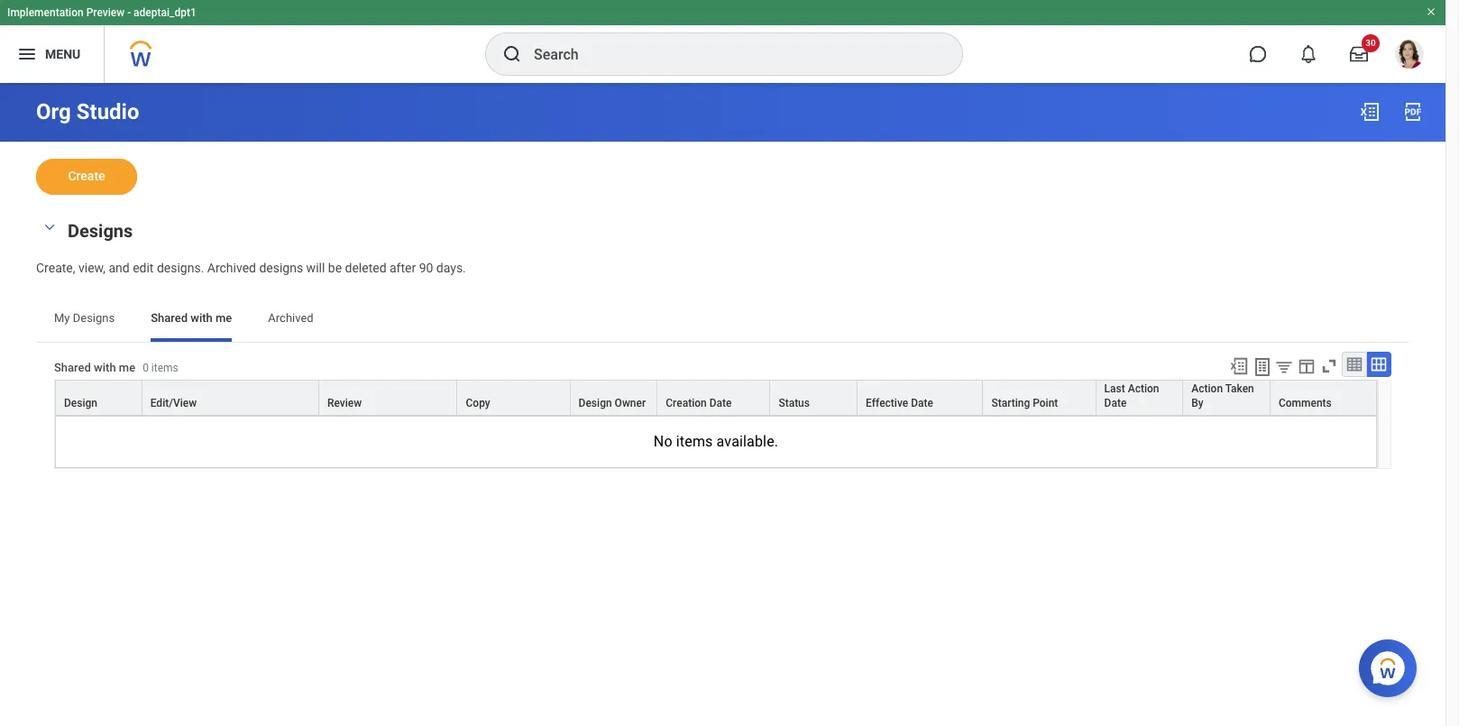 Task type: describe. For each thing, give the bounding box(es) containing it.
by
[[1192, 397, 1204, 410]]

shared with me
[[151, 311, 232, 325]]

status
[[779, 397, 810, 410]]

effective date
[[866, 397, 934, 410]]

date inside last action date
[[1105, 397, 1127, 410]]

creation date
[[666, 397, 732, 410]]

effective date button
[[858, 381, 983, 415]]

implementation preview -   adeptai_dpt1
[[7, 6, 197, 19]]

review button
[[319, 381, 457, 415]]

me for shared with me 0 items
[[119, 361, 135, 375]]

-
[[127, 6, 131, 19]]

menu banner
[[0, 0, 1446, 83]]

menu button
[[0, 25, 104, 83]]

org studio main content
[[0, 83, 1446, 534]]

my designs
[[54, 311, 115, 325]]

starting point button
[[984, 381, 1096, 415]]

edit/view button
[[142, 381, 318, 415]]

with for shared with me 0 items
[[94, 361, 116, 375]]

table image
[[1346, 355, 1364, 373]]

after
[[390, 261, 416, 275]]

action taken by
[[1192, 382, 1255, 410]]

create button
[[36, 159, 137, 195]]

creation date button
[[658, 381, 770, 415]]

view printable version (pdf) image
[[1403, 101, 1425, 123]]

available.
[[717, 433, 779, 450]]

archived inside designs 'group'
[[207, 261, 256, 275]]

export to excel image
[[1360, 101, 1381, 123]]

designs
[[259, 261, 303, 275]]

copy
[[466, 397, 491, 410]]

comments
[[1279, 397, 1333, 410]]

design for design owner
[[579, 397, 612, 410]]

tab list inside org studio main content
[[36, 298, 1410, 342]]

review
[[327, 397, 362, 410]]

starting
[[992, 397, 1031, 410]]

design owner
[[579, 397, 646, 410]]

profile logan mcneil image
[[1396, 40, 1425, 72]]

org studio
[[36, 99, 139, 125]]

date for creation date
[[710, 397, 732, 410]]

toolbar inside org studio main content
[[1222, 352, 1392, 380]]

90
[[419, 261, 433, 275]]

no items available.
[[654, 433, 779, 450]]

days.
[[437, 261, 466, 275]]

shared for shared with me 0 items
[[54, 361, 91, 375]]

1 vertical spatial designs
[[73, 311, 115, 325]]

30
[[1366, 38, 1377, 48]]

copy button
[[458, 381, 570, 415]]

designs group
[[36, 217, 1410, 277]]

action inside last action date
[[1129, 382, 1160, 395]]

chevron down image
[[39, 221, 60, 234]]

shared with me 0 items
[[54, 361, 178, 375]]

click to view/edit grid preferences image
[[1298, 356, 1317, 376]]

1 vertical spatial items
[[677, 433, 713, 450]]

and
[[109, 261, 130, 275]]

items inside shared with me 0 items
[[151, 362, 178, 375]]

Search Workday  search field
[[534, 34, 926, 74]]

justify image
[[16, 43, 38, 65]]

org
[[36, 99, 71, 125]]



Task type: locate. For each thing, give the bounding box(es) containing it.
action
[[1129, 382, 1160, 395], [1192, 382, 1224, 395]]

last action date button
[[1097, 381, 1183, 415]]

0 horizontal spatial shared
[[54, 361, 91, 375]]

designs up view,
[[68, 220, 133, 242]]

my
[[54, 311, 70, 325]]

action up by
[[1192, 382, 1224, 395]]

items right no
[[677, 433, 713, 450]]

last action date
[[1105, 382, 1160, 410]]

0 horizontal spatial with
[[94, 361, 116, 375]]

create,
[[36, 261, 75, 275]]

1 horizontal spatial me
[[216, 311, 232, 325]]

action inside the action taken by
[[1192, 382, 1224, 395]]

2 action from the left
[[1192, 382, 1224, 395]]

design for design
[[64, 397, 97, 410]]

shared for shared with me
[[151, 311, 188, 325]]

point
[[1033, 397, 1059, 410]]

0 horizontal spatial archived
[[207, 261, 256, 275]]

items right 0
[[151, 362, 178, 375]]

1 horizontal spatial date
[[912, 397, 934, 410]]

designs inside designs 'group'
[[68, 220, 133, 242]]

me
[[216, 311, 232, 325], [119, 361, 135, 375]]

1 horizontal spatial with
[[191, 311, 213, 325]]

0 horizontal spatial me
[[119, 361, 135, 375]]

design
[[64, 397, 97, 410], [579, 397, 612, 410]]

with
[[191, 311, 213, 325], [94, 361, 116, 375]]

design left owner
[[579, 397, 612, 410]]

shared down the designs.
[[151, 311, 188, 325]]

0 vertical spatial designs
[[68, 220, 133, 242]]

with up the design popup button
[[94, 361, 116, 375]]

deleted
[[345, 261, 387, 275]]

design down shared with me 0 items
[[64, 397, 97, 410]]

row
[[55, 380, 1378, 416]]

with for shared with me
[[191, 311, 213, 325]]

tab list
[[36, 298, 1410, 342]]

creation
[[666, 397, 707, 410]]

0 vertical spatial shared
[[151, 311, 188, 325]]

design owner button
[[571, 381, 657, 415]]

30 button
[[1340, 34, 1381, 74]]

date down last
[[1105, 397, 1127, 410]]

comments button
[[1271, 381, 1377, 415]]

archived down the designs
[[268, 311, 314, 325]]

1 action from the left
[[1129, 382, 1160, 395]]

1 horizontal spatial items
[[677, 433, 713, 450]]

designs right my
[[73, 311, 115, 325]]

1 vertical spatial shared
[[54, 361, 91, 375]]

3 date from the left
[[1105, 397, 1127, 410]]

effective
[[866, 397, 909, 410]]

fullscreen image
[[1320, 356, 1340, 376]]

with down the designs.
[[191, 311, 213, 325]]

0 vertical spatial with
[[191, 311, 213, 325]]

date right "creation"
[[710, 397, 732, 410]]

starting point
[[992, 397, 1059, 410]]

select to filter grid data image
[[1275, 357, 1295, 376]]

design button
[[56, 381, 141, 415]]

implementation
[[7, 6, 84, 19]]

2 horizontal spatial date
[[1105, 397, 1127, 410]]

studio
[[76, 99, 139, 125]]

status button
[[771, 381, 857, 415]]

1 horizontal spatial design
[[579, 397, 612, 410]]

export to excel image
[[1230, 356, 1250, 376]]

shared up the design popup button
[[54, 361, 91, 375]]

designs button
[[68, 220, 133, 242]]

last
[[1105, 382, 1126, 395]]

view,
[[78, 261, 106, 275]]

1 vertical spatial archived
[[268, 311, 314, 325]]

0 vertical spatial archived
[[207, 261, 256, 275]]

0 vertical spatial me
[[216, 311, 232, 325]]

tab list containing my designs
[[36, 298, 1410, 342]]

inbox large image
[[1351, 45, 1369, 63]]

will
[[306, 261, 325, 275]]

1 horizontal spatial shared
[[151, 311, 188, 325]]

owner
[[615, 397, 646, 410]]

export to worksheets image
[[1252, 356, 1274, 378]]

menu
[[45, 47, 81, 61]]

me down "create, view, and edit designs. archived designs will be deleted after 90 days."
[[216, 311, 232, 325]]

1 vertical spatial me
[[119, 361, 135, 375]]

shared inside tab list
[[151, 311, 188, 325]]

edit
[[133, 261, 154, 275]]

row inside org studio main content
[[55, 380, 1378, 416]]

me for shared with me
[[216, 311, 232, 325]]

1 horizontal spatial archived
[[268, 311, 314, 325]]

1 horizontal spatial action
[[1192, 382, 1224, 395]]

2 date from the left
[[912, 397, 934, 410]]

1 design from the left
[[64, 397, 97, 410]]

create, view, and edit designs. archived designs will be deleted after 90 days.
[[36, 261, 466, 275]]

me left 0
[[119, 361, 135, 375]]

0 vertical spatial items
[[151, 362, 178, 375]]

0 horizontal spatial items
[[151, 362, 178, 375]]

2 design from the left
[[579, 397, 612, 410]]

items
[[151, 362, 178, 375], [677, 433, 713, 450]]

search image
[[502, 43, 523, 65]]

date right the effective
[[912, 397, 934, 410]]

preview
[[86, 6, 125, 19]]

adeptai_dpt1
[[134, 6, 197, 19]]

notifications large image
[[1300, 45, 1318, 63]]

taken
[[1226, 382, 1255, 395]]

archived left the designs
[[207, 261, 256, 275]]

0 horizontal spatial action
[[1129, 382, 1160, 395]]

0
[[143, 362, 149, 375]]

designs.
[[157, 261, 204, 275]]

row containing last action date
[[55, 380, 1378, 416]]

date
[[710, 397, 732, 410], [912, 397, 934, 410], [1105, 397, 1127, 410]]

0 horizontal spatial design
[[64, 397, 97, 410]]

expand table image
[[1371, 355, 1389, 373]]

close environment banner image
[[1427, 6, 1437, 17]]

shared
[[151, 311, 188, 325], [54, 361, 91, 375]]

date for effective date
[[912, 397, 934, 410]]

archived
[[207, 261, 256, 275], [268, 311, 314, 325]]

1 date from the left
[[710, 397, 732, 410]]

1 vertical spatial with
[[94, 361, 116, 375]]

action right last
[[1129, 382, 1160, 395]]

be
[[328, 261, 342, 275]]

no
[[654, 433, 673, 450]]

action taken by button
[[1184, 381, 1270, 415]]

edit/view
[[150, 397, 197, 410]]

toolbar
[[1222, 352, 1392, 380]]

create
[[68, 169, 105, 183]]

designs
[[68, 220, 133, 242], [73, 311, 115, 325]]

0 horizontal spatial date
[[710, 397, 732, 410]]



Task type: vqa. For each thing, say whether or not it's contained in the screenshot.
THE THIS
no



